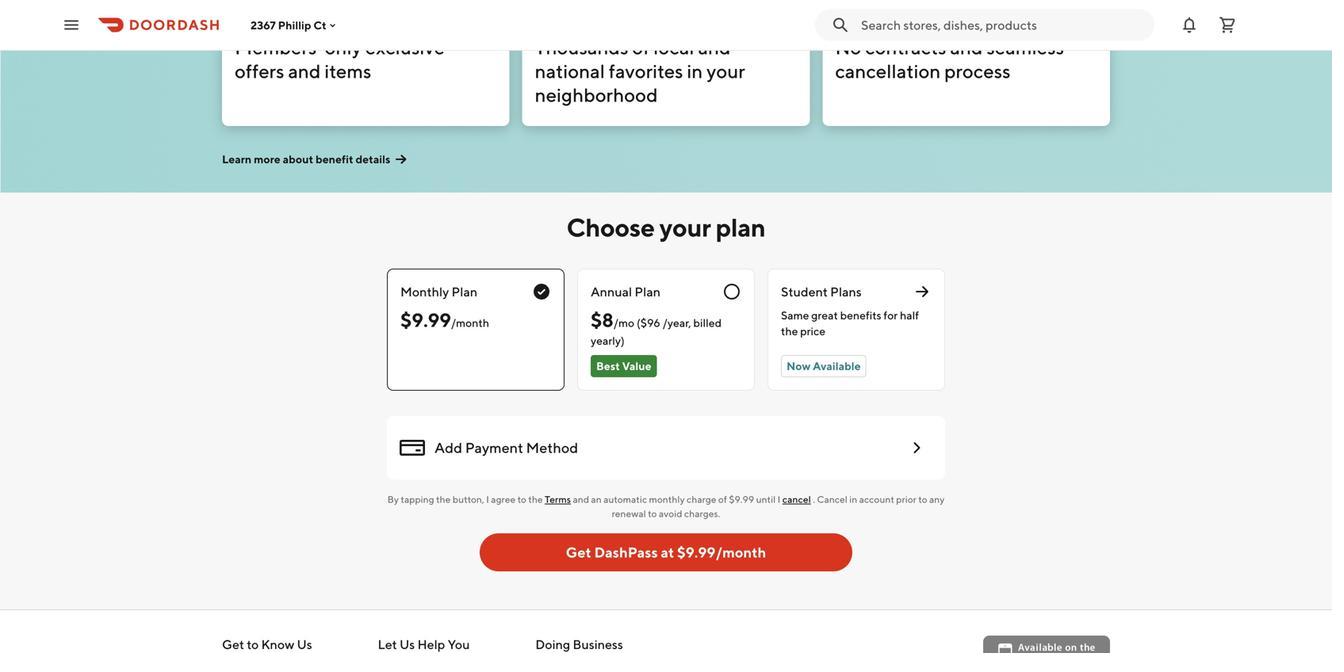 Task type: locate. For each thing, give the bounding box(es) containing it.
neighborhood
[[535, 84, 658, 106]]

local
[[654, 36, 695, 59]]

1 vertical spatial in
[[850, 494, 858, 505]]

contracts
[[865, 36, 947, 59]]

to
[[518, 494, 527, 505], [919, 494, 928, 505], [648, 508, 657, 520], [247, 637, 259, 652]]

and inside 'no contracts and seamless cancellation process'
[[951, 36, 983, 59]]

get left the dashpass
[[566, 544, 592, 561]]

Store search: begin typing to search for stores available on DoorDash text field
[[861, 16, 1145, 34]]

avoid
[[659, 508, 683, 520]]

us right know
[[297, 637, 312, 652]]

0 horizontal spatial i
[[486, 494, 489, 505]]

and down members-
[[288, 60, 321, 82]]

$9.99 down monthly
[[401, 309, 451, 332]]

get left know
[[222, 637, 244, 652]]

of right 'charge'
[[719, 494, 727, 505]]

members-only exclusive offers and items
[[235, 36, 445, 82]]

2 plan from the left
[[635, 284, 661, 299]]

learn
[[222, 153, 252, 166]]

add
[[435, 439, 462, 456]]

available
[[813, 360, 861, 373]]

0 vertical spatial in
[[687, 60, 703, 82]]

and right the local
[[698, 36, 731, 59]]

1 vertical spatial your
[[660, 213, 711, 242]]

and up process on the right of the page
[[951, 36, 983, 59]]

in inside thousands of local and national favorites in your neighborhood
[[687, 60, 703, 82]]

charge
[[687, 494, 717, 505]]

1 vertical spatial of
[[719, 494, 727, 505]]

1 horizontal spatial in
[[850, 494, 858, 505]]

of up favorites
[[632, 36, 650, 59]]

of
[[632, 36, 650, 59], [719, 494, 727, 505]]

i
[[486, 494, 489, 505], [778, 494, 781, 505]]

1 horizontal spatial $9.99
[[729, 494, 754, 505]]

the left terms 'link'
[[528, 494, 543, 505]]

agree
[[491, 494, 516, 505]]

1 horizontal spatial us
[[400, 637, 415, 652]]

0 vertical spatial your
[[707, 60, 745, 82]]

your
[[707, 60, 745, 82], [660, 213, 711, 242]]

get inside button
[[566, 544, 592, 561]]

in
[[687, 60, 703, 82], [850, 494, 858, 505]]

1 plan from the left
[[452, 284, 478, 299]]

plan up ($96
[[635, 284, 661, 299]]

i right until
[[778, 494, 781, 505]]

0 horizontal spatial get
[[222, 637, 244, 652]]

price
[[800, 325, 826, 338]]

1 vertical spatial $9.99
[[729, 494, 754, 505]]

student
[[781, 284, 828, 299]]

for
[[884, 309, 898, 322]]

get dashpass at $9.99/month button
[[480, 534, 853, 572]]

cancel
[[817, 494, 848, 505]]

to left any
[[919, 494, 928, 505]]

prior
[[896, 494, 917, 505]]

/mo ($96 /year, billed yearly)
[[591, 316, 722, 347]]

1 horizontal spatial get
[[566, 544, 592, 561]]

in down the local
[[687, 60, 703, 82]]

ct
[[314, 18, 326, 32]]

0 horizontal spatial in
[[687, 60, 703, 82]]

to left the avoid
[[648, 508, 657, 520]]

doing business
[[536, 637, 623, 652]]

benefits
[[840, 309, 882, 322]]

monthly
[[401, 284, 449, 299]]

an
[[591, 494, 602, 505]]

button,
[[453, 494, 484, 505]]

same
[[781, 309, 809, 322]]

2 horizontal spatial the
[[781, 325, 798, 338]]

thousands
[[535, 36, 629, 59]]

cancel
[[783, 494, 811, 505]]

/year,
[[663, 316, 691, 330]]

i left agree
[[486, 494, 489, 505]]

/month
[[451, 316, 489, 330]]

1 horizontal spatial plan
[[635, 284, 661, 299]]

about
[[283, 153, 313, 166]]

method
[[526, 439, 578, 456]]

monthly plan
[[401, 284, 478, 299]]

1 horizontal spatial of
[[719, 494, 727, 505]]

and left an
[[573, 494, 589, 505]]

in right cancel
[[850, 494, 858, 505]]

notification bell image
[[1180, 15, 1199, 35]]

1 i from the left
[[486, 494, 489, 505]]

and
[[698, 36, 731, 59], [951, 36, 983, 59], [288, 60, 321, 82], [573, 494, 589, 505]]

us
[[297, 637, 312, 652], [400, 637, 415, 652]]

annual plan
[[591, 284, 661, 299]]

doing
[[536, 637, 570, 652]]

plan
[[452, 284, 478, 299], [635, 284, 661, 299]]

0 vertical spatial $9.99
[[401, 309, 451, 332]]

tapping
[[401, 494, 434, 505]]

the
[[781, 325, 798, 338], [436, 494, 451, 505], [528, 494, 543, 505]]

0 horizontal spatial of
[[632, 36, 650, 59]]

plan
[[716, 213, 766, 242]]

0 vertical spatial get
[[566, 544, 592, 561]]

no
[[835, 36, 862, 59]]

get
[[566, 544, 592, 561], [222, 637, 244, 652]]

the left button,
[[436, 494, 451, 505]]

1 vertical spatial get
[[222, 637, 244, 652]]

cancellation
[[835, 60, 941, 82]]

1 horizontal spatial i
[[778, 494, 781, 505]]

details
[[356, 153, 391, 166]]

let
[[378, 637, 397, 652]]

yearly)
[[591, 334, 625, 347]]

the down same
[[781, 325, 798, 338]]

dashpass
[[594, 544, 658, 561]]

$9.99 left until
[[729, 494, 754, 505]]

0 horizontal spatial plan
[[452, 284, 478, 299]]

us right let
[[400, 637, 415, 652]]

2367 phillip ct
[[251, 18, 326, 32]]

0 vertical spatial of
[[632, 36, 650, 59]]

0 horizontal spatial us
[[297, 637, 312, 652]]

let us help you
[[378, 637, 470, 652]]

plan up '/month'
[[452, 284, 478, 299]]

value
[[622, 360, 652, 373]]

know
[[261, 637, 294, 652]]



Task type: vqa. For each thing, say whether or not it's contained in the screenshot.
the App.
no



Task type: describe. For each thing, give the bounding box(es) containing it.
annual
[[591, 284, 632, 299]]

any
[[930, 494, 945, 505]]

terms link
[[545, 494, 571, 505]]

learn more about benefit details
[[222, 153, 391, 166]]

members-
[[235, 36, 325, 59]]

($96
[[637, 316, 661, 330]]

get for get dashpass at $9.99/month
[[566, 544, 592, 561]]

half
[[900, 309, 919, 322]]

get to know us
[[222, 637, 312, 652]]

thousands of local and national favorites in your neighborhood
[[535, 36, 745, 106]]

and inside members-only exclusive offers and items
[[288, 60, 321, 82]]

.
[[813, 494, 815, 505]]

automatic
[[604, 494, 647, 505]]

business
[[573, 637, 623, 652]]

$9.99/month
[[677, 544, 766, 561]]

exclusive
[[365, 36, 445, 59]]

$8
[[591, 309, 614, 332]]

same great benefits for half the price
[[781, 309, 919, 338]]

only
[[325, 36, 362, 59]]

in inside . cancel in account prior to any renewal to avoid charges.
[[850, 494, 858, 505]]

help
[[418, 637, 445, 652]]

0 horizontal spatial $9.99
[[401, 309, 451, 332]]

plan for $9.99
[[452, 284, 478, 299]]

by tapping the button, i agree to the terms and an automatic monthly charge of $9.99 until i cancel
[[388, 494, 811, 505]]

benefit
[[316, 153, 353, 166]]

billed
[[694, 316, 722, 330]]

offers
[[235, 60, 284, 82]]

to left know
[[247, 637, 259, 652]]

you
[[448, 637, 470, 652]]

favorites
[[609, 60, 683, 82]]

now
[[787, 360, 811, 373]]

by
[[388, 494, 399, 505]]

to right agree
[[518, 494, 527, 505]]

2 us from the left
[[400, 637, 415, 652]]

great
[[812, 309, 838, 322]]

renewal
[[612, 508, 646, 520]]

. cancel in account prior to any renewal to avoid charges.
[[612, 494, 945, 520]]

at
[[661, 544, 674, 561]]

1 us from the left
[[297, 637, 312, 652]]

open menu image
[[62, 15, 81, 35]]

the inside same great benefits for half the price
[[781, 325, 798, 338]]

terms
[[545, 494, 571, 505]]

account
[[859, 494, 895, 505]]

seamless
[[987, 36, 1064, 59]]

best value
[[596, 360, 652, 373]]

phillip
[[278, 18, 311, 32]]

get dashpass at $9.99/month
[[566, 544, 766, 561]]

process
[[945, 60, 1011, 82]]

until
[[756, 494, 776, 505]]

your inside thousands of local and national favorites in your neighborhood
[[707, 60, 745, 82]]

2367
[[251, 18, 276, 32]]

now available
[[787, 360, 861, 373]]

get for get to know us
[[222, 637, 244, 652]]

national
[[535, 60, 605, 82]]

items
[[325, 60, 372, 82]]

add payment method
[[435, 439, 578, 456]]

choose your plan
[[567, 213, 766, 242]]

monthly
[[649, 494, 685, 505]]

and inside thousands of local and national favorites in your neighborhood
[[698, 36, 731, 59]]

charges.
[[684, 508, 720, 520]]

cancel link
[[783, 494, 811, 505]]

1 horizontal spatial the
[[528, 494, 543, 505]]

student plans
[[781, 284, 862, 299]]

0 horizontal spatial the
[[436, 494, 451, 505]]

no contracts and seamless cancellation process
[[835, 36, 1064, 82]]

/mo
[[614, 316, 635, 330]]

payment
[[465, 439, 523, 456]]

2 i from the left
[[778, 494, 781, 505]]

plan for $8
[[635, 284, 661, 299]]

choose
[[567, 213, 655, 242]]

plans
[[831, 284, 862, 299]]

$9.99 /month
[[401, 309, 489, 332]]

more
[[254, 153, 281, 166]]

of inside thousands of local and national favorites in your neighborhood
[[632, 36, 650, 59]]

best
[[596, 360, 620, 373]]

0 items, open order cart image
[[1218, 15, 1237, 35]]

2367 phillip ct button
[[251, 18, 339, 32]]



